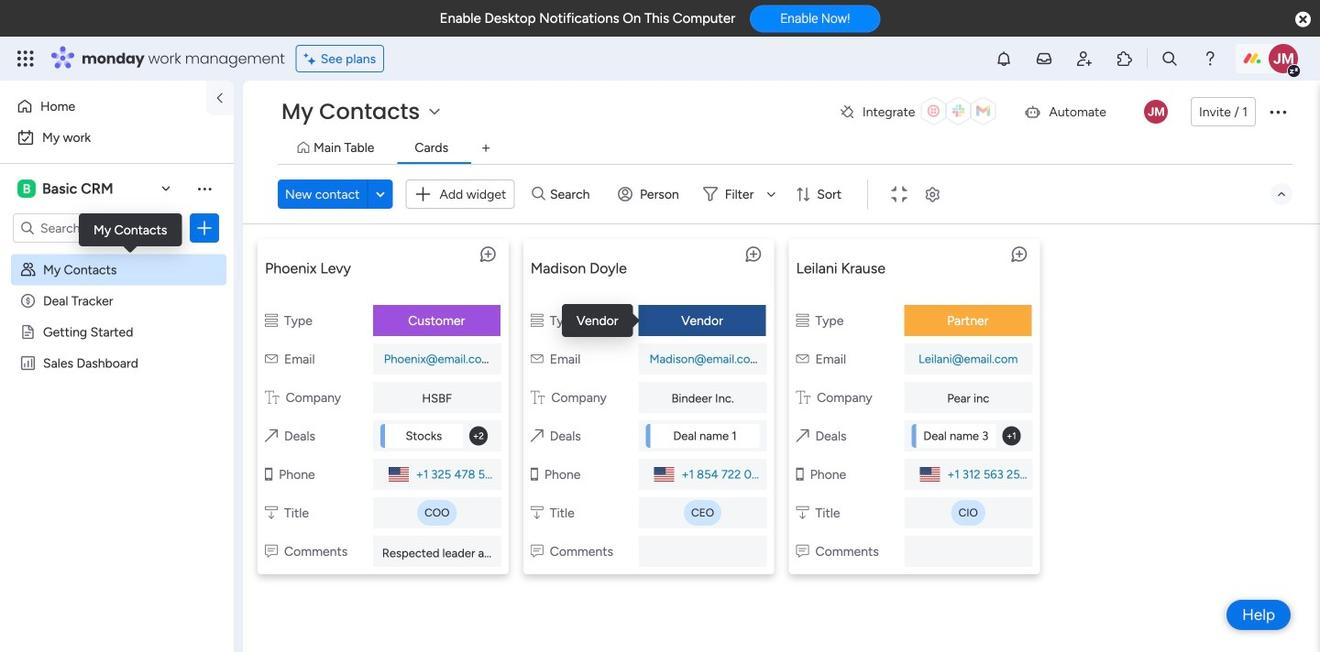 Task type: vqa. For each thing, say whether or not it's contained in the screenshot.
second v2 email column image from the right's dapulse text column image
yes



Task type: locate. For each thing, give the bounding box(es) containing it.
options image down workspace options icon at left
[[195, 219, 214, 237]]

jeremy miller image
[[1269, 44, 1298, 73], [1144, 100, 1168, 124]]

0 horizontal spatial v2 board relation small image
[[265, 429, 278, 444]]

1 horizontal spatial v2 status outline image
[[796, 313, 809, 329]]

v2 email column image
[[265, 352, 278, 367], [796, 352, 809, 367]]

small dropdown column outline image for v2 board relation small icon
[[531, 506, 544, 521]]

0 horizontal spatial v2 email column image
[[265, 352, 278, 367]]

small dropdown column outline image down v2 board relation small icon
[[531, 506, 544, 521]]

v2 board relation small image for second v2 email column icon from left
[[796, 429, 809, 444]]

1 v2 small long text column image from the left
[[265, 544, 278, 560]]

invite members image
[[1076, 50, 1094, 68]]

1 v2 mobile phone image from the left
[[265, 467, 273, 483]]

2 v2 mobile phone image from the left
[[531, 467, 538, 483]]

3 v2 mobile phone image from the left
[[796, 467, 804, 483]]

0 vertical spatial jeremy miller image
[[1269, 44, 1298, 73]]

1 vertical spatial option
[[11, 123, 223, 152]]

monday marketplace image
[[1116, 50, 1134, 68]]

2 horizontal spatial dapulse text column image
[[796, 390, 811, 406]]

v2 email column image
[[531, 352, 543, 367]]

2 v2 board relation small image from the left
[[796, 429, 809, 444]]

2 horizontal spatial v2 mobile phone image
[[796, 467, 804, 483]]

small dropdown column outline image up v2 small long text column icon
[[796, 506, 809, 521]]

3 dapulse text column image from the left
[[796, 390, 811, 406]]

dapulse text column image
[[265, 390, 279, 406], [531, 390, 545, 406], [796, 390, 811, 406]]

tab list
[[278, 134, 1293, 164]]

1 horizontal spatial v2 email column image
[[796, 352, 809, 367]]

list box
[[0, 251, 234, 627]]

v2 status outline image
[[531, 313, 544, 329], [796, 313, 809, 329]]

search everything image
[[1161, 50, 1179, 68]]

1 horizontal spatial v2 small long text column image
[[531, 544, 544, 560]]

public dashboard image
[[19, 355, 37, 372]]

options image up "collapse" 'icon'
[[1267, 101, 1289, 123]]

0 horizontal spatial dapulse text column image
[[265, 390, 279, 406]]

small dropdown column outline image
[[531, 506, 544, 521], [796, 506, 809, 521]]

0 horizontal spatial jeremy miller image
[[1144, 100, 1168, 124]]

1 dapulse text column image from the left
[[265, 390, 279, 406]]

0 horizontal spatial v2 status outline image
[[531, 313, 544, 329]]

v2 small long text column image for small dropdown column outline icon in the bottom left of the page
[[265, 544, 278, 560]]

dapulse text column image for first v2 email column icon from left
[[265, 390, 279, 406]]

1 small dropdown column outline image from the left
[[531, 506, 544, 521]]

small dropdown column outline image
[[265, 506, 278, 521]]

1 horizontal spatial small dropdown column outline image
[[796, 506, 809, 521]]

2 v2 email column image from the left
[[796, 352, 809, 367]]

v2 mobile phone image up v2 small long text column icon
[[796, 467, 804, 483]]

2 v2 small long text column image from the left
[[531, 544, 544, 560]]

dapulse close image
[[1296, 11, 1311, 29]]

workspace selection element
[[17, 178, 116, 200]]

add view image
[[482, 142, 490, 155]]

1 horizontal spatial v2 mobile phone image
[[531, 467, 538, 483]]

workspace image
[[17, 179, 36, 199]]

2 small dropdown column outline image from the left
[[796, 506, 809, 521]]

0 horizontal spatial v2 small long text column image
[[265, 544, 278, 560]]

v2 board relation small image
[[265, 429, 278, 444], [796, 429, 809, 444]]

1 horizontal spatial dapulse text column image
[[531, 390, 545, 406]]

2 dapulse text column image from the left
[[531, 390, 545, 406]]

0 horizontal spatial small dropdown column outline image
[[531, 506, 544, 521]]

0 horizontal spatial v2 mobile phone image
[[265, 467, 273, 483]]

2 v2 status outline image from the left
[[796, 313, 809, 329]]

1 v2 board relation small image from the left
[[265, 429, 278, 444]]

row group
[[250, 232, 1313, 590]]

options image
[[1267, 101, 1289, 123], [195, 219, 214, 237]]

1 horizontal spatial v2 board relation small image
[[796, 429, 809, 444]]

0 horizontal spatial options image
[[195, 219, 214, 237]]

v2 mobile phone image up small dropdown column outline icon in the bottom left of the page
[[265, 467, 273, 483]]

1 v2 status outline image from the left
[[531, 313, 544, 329]]

jeremy miller image down search everything image
[[1144, 100, 1168, 124]]

update feed image
[[1035, 50, 1054, 68]]

1 vertical spatial jeremy miller image
[[1144, 100, 1168, 124]]

v2 small long text column image
[[265, 544, 278, 560], [531, 544, 544, 560]]

select product image
[[17, 50, 35, 68]]

v2 status outline image for second v2 email column icon from left
[[796, 313, 809, 329]]

v2 mobile phone image down v2 board relation small icon
[[531, 467, 538, 483]]

v2 mobile phone image
[[265, 467, 273, 483], [531, 467, 538, 483], [796, 467, 804, 483]]

tab
[[471, 134, 501, 163]]

1 horizontal spatial options image
[[1267, 101, 1289, 123]]

option
[[11, 92, 195, 121], [11, 123, 223, 152], [0, 254, 234, 257]]

jeremy miller image down dapulse close "image" at top
[[1269, 44, 1298, 73]]



Task type: describe. For each thing, give the bounding box(es) containing it.
0 vertical spatial option
[[11, 92, 195, 121]]

v2 small long text column image for small dropdown column outline image related to v2 board relation small icon
[[531, 544, 544, 560]]

1 v2 email column image from the left
[[265, 352, 278, 367]]

notifications image
[[995, 50, 1013, 68]]

v2 board relation small image for first v2 email column icon from left
[[265, 429, 278, 444]]

small dropdown column outline image for second v2 email column icon from left's v2 board relation small image
[[796, 506, 809, 521]]

v2 board relation small image
[[531, 429, 544, 444]]

v2 mobile phone image for second v2 email column icon from left's v2 board relation small image
[[796, 467, 804, 483]]

workspace options image
[[195, 179, 214, 198]]

dapulse text column image for second v2 email column icon from left
[[796, 390, 811, 406]]

Search field
[[546, 182, 601, 207]]

help image
[[1201, 50, 1220, 68]]

v2 status outline image
[[265, 313, 278, 329]]

2 vertical spatial option
[[0, 254, 234, 257]]

v2 mobile phone image for first v2 email column icon from left's v2 board relation small image
[[265, 467, 273, 483]]

Search in workspace field
[[39, 218, 153, 239]]

0 vertical spatial options image
[[1267, 101, 1289, 123]]

v2 search image
[[532, 184, 546, 205]]

collapse image
[[1275, 187, 1289, 202]]

dapulse text column image for v2 email column image
[[531, 390, 545, 406]]

angle down image
[[376, 188, 385, 201]]

1 vertical spatial options image
[[195, 219, 214, 237]]

1 horizontal spatial jeremy miller image
[[1269, 44, 1298, 73]]

see plans image
[[304, 48, 321, 69]]

v2 status outline image for v2 email column image
[[531, 313, 544, 329]]

public board image
[[19, 324, 37, 341]]

arrow down image
[[760, 183, 782, 205]]

v2 small long text column image
[[796, 544, 809, 560]]

v2 mobile phone image for v2 board relation small icon
[[531, 467, 538, 483]]



